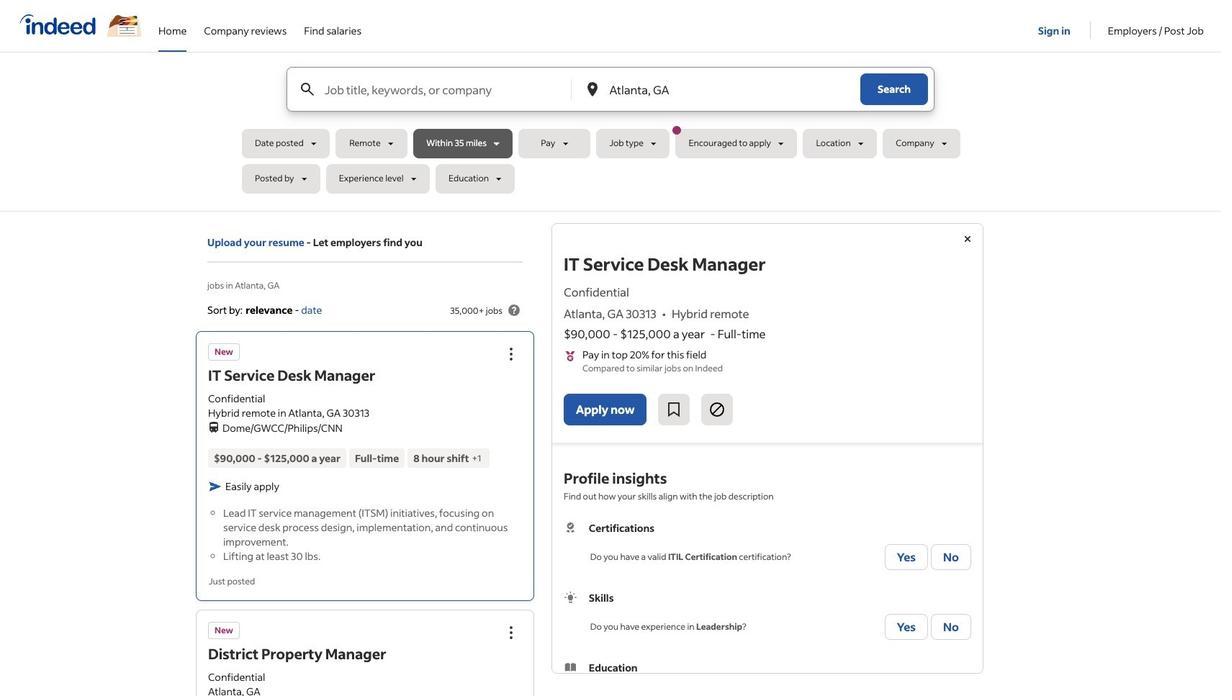 Task type: describe. For each thing, give the bounding box(es) containing it.
Edit location text field
[[607, 68, 832, 111]]

job actions for district property manager is collapsed image
[[503, 624, 520, 642]]

not interested image
[[709, 401, 726, 419]]

certifications group
[[564, 521, 972, 573]]

celebrating black history month image
[[107, 15, 141, 37]]

education group
[[564, 661, 972, 697]]

search: Job title, keywords, or company text field
[[322, 68, 570, 111]]

skills group
[[564, 591, 972, 643]]



Task type: vqa. For each thing, say whether or not it's contained in the screenshot.
THE SAVE THIS JOB image
yes



Task type: locate. For each thing, give the bounding box(es) containing it.
help icon image
[[506, 302, 523, 319]]

save this job image
[[666, 401, 683, 419]]

transit information image
[[208, 420, 220, 433]]

None search field
[[242, 67, 980, 200]]

job actions for it service desk manager is collapsed image
[[503, 346, 520, 363]]

close job details image
[[960, 231, 977, 248]]



